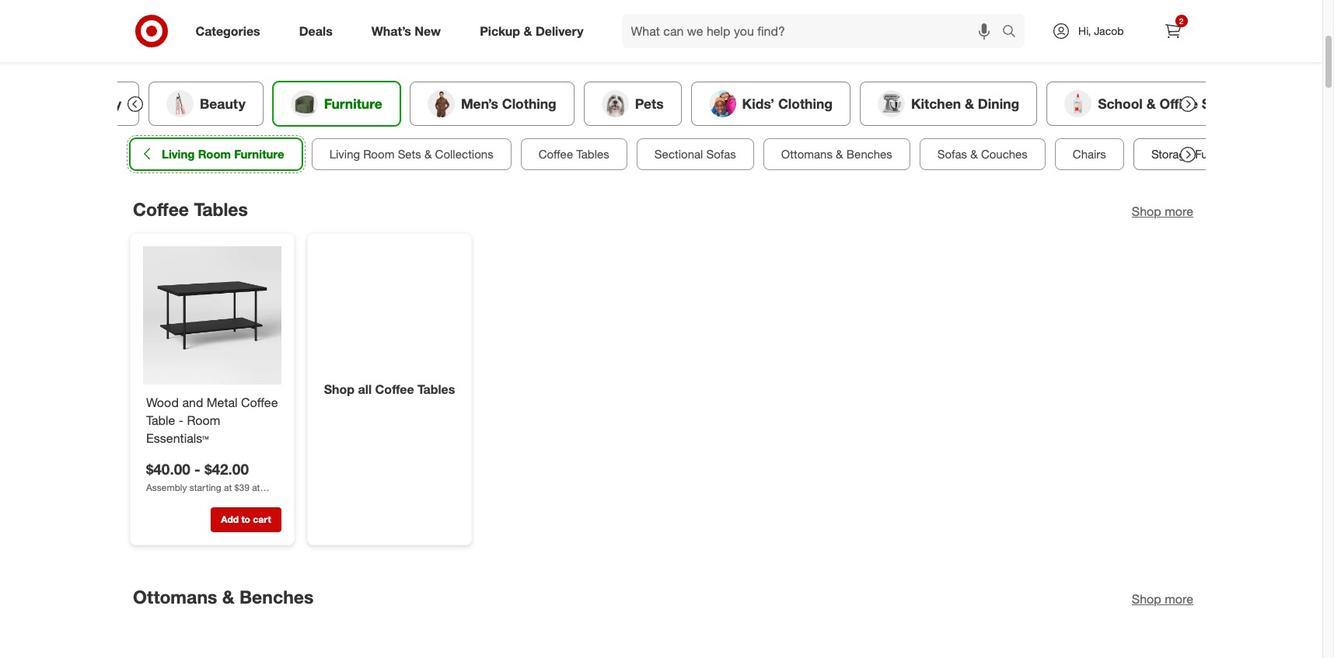 Task type: locate. For each thing, give the bounding box(es) containing it.
1 living from the left
[[161, 147, 194, 162]]

tables inside "button"
[[576, 147, 609, 162]]

kids' clothing
[[742, 95, 832, 112]]

kitchen & dining
[[911, 95, 1019, 112]]

$40.00 - $42.00 assembly starting at $39 at target.com/assembly
[[146, 460, 260, 507]]

metal
[[206, 395, 237, 410]]

clothing inside button
[[778, 95, 832, 112]]

baby button
[[37, 82, 139, 126]]

tables
[[576, 147, 609, 162], [194, 198, 247, 220], [417, 381, 455, 397]]

tables down living room furniture
[[194, 198, 247, 220]]

essentials™
[[146, 430, 208, 446]]

shop more button
[[1131, 203, 1193, 220], [1131, 591, 1193, 609]]

kids' clothing button
[[690, 82, 850, 126]]

table
[[146, 412, 175, 428]]

pets
[[635, 95, 663, 112]]

office
[[1159, 95, 1198, 112]]

top sellers
[[573, 30, 636, 46]]

& inside 'living room sets & collections' button
[[424, 147, 431, 162]]

at
[[223, 482, 231, 494], [252, 482, 260, 494]]

clothing
[[502, 95, 556, 112], [778, 95, 832, 112]]

2 shop more button from the top
[[1131, 591, 1193, 609]]

sectional sofas
[[654, 147, 736, 162]]

1 vertical spatial shop more button
[[1131, 591, 1193, 609]]

1 clothing from the left
[[502, 95, 556, 112]]

coffee right all
[[375, 381, 414, 397]]

2 at from the left
[[252, 482, 260, 494]]

coffee right metal
[[241, 395, 278, 410]]

coffee
[[538, 147, 573, 162], [133, 198, 189, 220], [375, 381, 414, 397], [241, 395, 278, 410]]

shop more for coffee tables
[[1131, 203, 1193, 219]]

2 vertical spatial tables
[[417, 381, 455, 397]]

sectional sofas button
[[636, 138, 754, 170]]

ottomans & benches down "add" on the bottom left of page
[[133, 586, 313, 608]]

furniture right storage
[[1195, 147, 1241, 162]]

2 more from the top
[[1164, 592, 1193, 607]]

clothing right men's
[[502, 95, 556, 112]]

living room furniture button
[[129, 138, 302, 170]]

furniture up living room sets & collections
[[324, 95, 382, 112]]

sets
[[397, 147, 421, 162]]

0 horizontal spatial furniture
[[234, 147, 284, 162]]

1 horizontal spatial ottomans
[[781, 147, 832, 162]]

hi, jacob
[[1078, 24, 1124, 37]]

0 horizontal spatial ottomans & benches
[[133, 586, 313, 608]]

ottomans & benches button
[[763, 138, 910, 170]]

0 horizontal spatial at
[[223, 482, 231, 494]]

coffee down men's clothing
[[538, 147, 573, 162]]

1 horizontal spatial sofas
[[937, 147, 967, 162]]

2 clothing from the left
[[778, 95, 832, 112]]

what's
[[371, 23, 411, 39]]

at left $39
[[223, 482, 231, 494]]

coffee tables
[[538, 147, 609, 162], [133, 198, 247, 220]]

pickup & delivery
[[480, 23, 583, 39]]

2 vertical spatial shop
[[1131, 592, 1161, 607]]

deals link
[[286, 14, 352, 48]]

1 vertical spatial more
[[1164, 592, 1193, 607]]

ottomans & benches
[[781, 147, 892, 162], [133, 586, 313, 608]]

more
[[1164, 203, 1193, 219], [1164, 592, 1193, 607]]

0 horizontal spatial coffee tables
[[133, 198, 247, 220]]

coffee tables down pets button
[[538, 147, 609, 162]]

ottomans & benches down kids' clothing on the top of the page
[[781, 147, 892, 162]]

sofas down kitchen & dining button
[[937, 147, 967, 162]]

0 horizontal spatial living
[[161, 147, 194, 162]]

2 living from the left
[[329, 147, 360, 162]]

ottomans & benches inside "button"
[[781, 147, 892, 162]]

and
[[182, 395, 203, 410]]

coffee tables down 'living room furniture' button on the left top
[[133, 198, 247, 220]]

at right $39
[[252, 482, 260, 494]]

1 vertical spatial -
[[194, 460, 200, 477]]

1 vertical spatial coffee tables
[[133, 198, 247, 220]]

couches
[[981, 147, 1027, 162]]

school
[[1097, 95, 1142, 112]]

0 horizontal spatial -
[[178, 412, 183, 428]]

chairs button
[[1054, 138, 1124, 170]]

1 shop more from the top
[[1131, 203, 1193, 219]]

0 vertical spatial ottomans
[[781, 147, 832, 162]]

0 vertical spatial more
[[1164, 203, 1193, 219]]

2 sofas from the left
[[937, 147, 967, 162]]

hi,
[[1078, 24, 1091, 37]]

0 vertical spatial shop more button
[[1131, 203, 1193, 220]]

0 vertical spatial coffee tables
[[538, 147, 609, 162]]

&
[[524, 23, 532, 39], [964, 95, 974, 112], [1146, 95, 1155, 112], [424, 147, 431, 162], [835, 147, 843, 162], [970, 147, 977, 162], [222, 586, 234, 608]]

$40.00
[[146, 460, 190, 477]]

pickup & delivery link
[[467, 14, 603, 48]]

-
[[178, 412, 183, 428], [194, 460, 200, 477]]

sofas
[[706, 147, 736, 162], [937, 147, 967, 162]]

kitchen & dining button
[[859, 82, 1037, 126]]

1 vertical spatial shop more
[[1131, 592, 1193, 607]]

may
[[678, 30, 702, 46]]

1 sofas from the left
[[706, 147, 736, 162]]

1 horizontal spatial clothing
[[778, 95, 832, 112]]

0 vertical spatial shop
[[1131, 203, 1161, 219]]

1 shop more button from the top
[[1131, 203, 1193, 220]]

0 horizontal spatial tables
[[194, 198, 247, 220]]

like
[[731, 30, 750, 46]]

shop
[[1131, 203, 1161, 219], [324, 381, 354, 397], [1131, 592, 1161, 607]]

clothing inside button
[[502, 95, 556, 112]]

jacob
[[1094, 24, 1124, 37]]

0 vertical spatial shop more
[[1131, 203, 1193, 219]]

1 horizontal spatial ottomans & benches
[[781, 147, 892, 162]]

tables right all
[[417, 381, 455, 397]]

room down beauty button
[[198, 147, 231, 162]]

furniture inside furniture button
[[324, 95, 382, 112]]

living down beauty button
[[161, 147, 194, 162]]

search
[[995, 25, 1032, 40]]

living down furniture button
[[329, 147, 360, 162]]

benches
[[846, 147, 892, 162], [239, 586, 313, 608]]

living room sets & collections button
[[311, 138, 511, 170]]

furniture
[[324, 95, 382, 112], [234, 147, 284, 162], [1195, 147, 1241, 162]]

2 horizontal spatial furniture
[[1195, 147, 1241, 162]]

wood and metal coffee table - room essentials™ image
[[143, 246, 281, 385], [143, 246, 281, 385]]

living
[[161, 147, 194, 162], [329, 147, 360, 162]]

shop for ottomans & benches
[[1131, 592, 1161, 607]]

men's clothing
[[461, 95, 556, 112]]

1 horizontal spatial furniture
[[324, 95, 382, 112]]

1 vertical spatial tables
[[194, 198, 247, 220]]

1 horizontal spatial coffee tables
[[538, 147, 609, 162]]

room down and
[[187, 412, 220, 428]]

sofas inside button
[[706, 147, 736, 162]]

0 vertical spatial benches
[[846, 147, 892, 162]]

room inside wood and metal coffee table - room essentials™
[[187, 412, 220, 428]]

new
[[415, 23, 441, 39]]

ottomans inside "button"
[[781, 147, 832, 162]]

1 horizontal spatial tables
[[417, 381, 455, 397]]

0 vertical spatial -
[[178, 412, 183, 428]]

clothing right kids'
[[778, 95, 832, 112]]

- up essentials™
[[178, 412, 183, 428]]

What can we help you find? suggestions appear below search field
[[622, 14, 1006, 48]]

room left sets
[[363, 147, 394, 162]]

sofas right sectional
[[706, 147, 736, 162]]

1 more from the top
[[1164, 203, 1193, 219]]

1 horizontal spatial living
[[329, 147, 360, 162]]

you may also like link
[[645, 23, 759, 56]]

& inside kitchen & dining button
[[964, 95, 974, 112]]

room
[[198, 147, 231, 162], [363, 147, 394, 162], [187, 412, 220, 428]]

0 horizontal spatial sofas
[[706, 147, 736, 162]]

- inside $40.00 - $42.00 assembly starting at $39 at target.com/assembly
[[194, 460, 200, 477]]

shop more
[[1131, 203, 1193, 219], [1131, 592, 1193, 607]]

dining
[[977, 95, 1019, 112]]

0 vertical spatial ottomans & benches
[[781, 147, 892, 162]]

coffee down 'living room furniture' button on the left top
[[133, 198, 189, 220]]

shop for coffee tables
[[1131, 203, 1161, 219]]

1 vertical spatial benches
[[239, 586, 313, 608]]

1 horizontal spatial -
[[194, 460, 200, 477]]

shop more for ottomans & benches
[[1131, 592, 1193, 607]]

storage
[[1151, 147, 1191, 162]]

ottomans
[[781, 147, 832, 162], [133, 586, 217, 608]]

1 vertical spatial ottomans
[[133, 586, 217, 608]]

top sellers link
[[563, 23, 645, 56]]

tables down pets button
[[576, 147, 609, 162]]

1 horizontal spatial at
[[252, 482, 260, 494]]

deals
[[299, 23, 333, 39]]

0 horizontal spatial benches
[[239, 586, 313, 608]]

$39
[[234, 482, 249, 494]]

- up starting
[[194, 460, 200, 477]]

2 horizontal spatial tables
[[576, 147, 609, 162]]

chairs
[[1072, 147, 1106, 162]]

furniture down beauty
[[234, 147, 284, 162]]

2 shop more from the top
[[1131, 592, 1193, 607]]

top
[[573, 30, 594, 46]]

1 horizontal spatial benches
[[846, 147, 892, 162]]

to
[[241, 514, 250, 526]]

0 horizontal spatial clothing
[[502, 95, 556, 112]]

0 vertical spatial tables
[[576, 147, 609, 162]]

add
[[221, 514, 238, 526]]

room for furniture
[[198, 147, 231, 162]]



Task type: vqa. For each thing, say whether or not it's contained in the screenshot.
"$40.00"
yes



Task type: describe. For each thing, give the bounding box(es) containing it.
sectional
[[654, 147, 703, 162]]

kids'
[[742, 95, 774, 112]]

more for coffee tables
[[1164, 203, 1193, 219]]

& inside the ottomans & benches "button"
[[835, 147, 843, 162]]

men's clothing button
[[409, 82, 574, 126]]

$42.00
[[204, 460, 248, 477]]

target.com/assembly
[[146, 495, 235, 507]]

wood and metal coffee table - room essentials™ link
[[146, 394, 278, 447]]

pickup
[[480, 23, 520, 39]]

storage furniture
[[1151, 147, 1241, 162]]

wood
[[146, 395, 178, 410]]

shop all coffee tables
[[324, 381, 455, 397]]

you
[[654, 30, 675, 46]]

storage furniture button
[[1133, 138, 1259, 170]]

wood and metal coffee table - room essentials™
[[146, 395, 278, 446]]

what's new
[[371, 23, 441, 39]]

supplies
[[1201, 95, 1257, 112]]

& inside school & office supplies button
[[1146, 95, 1155, 112]]

shop more button for coffee tables
[[1131, 203, 1193, 220]]

living for living room sets & collections
[[329, 147, 360, 162]]

furniture inside 'living room furniture' button
[[234, 147, 284, 162]]

clothing for men's clothing
[[502, 95, 556, 112]]

starting
[[189, 482, 221, 494]]

coffee tables inside "button"
[[538, 147, 609, 162]]

assembly
[[146, 482, 187, 494]]

search button
[[995, 14, 1032, 51]]

1 at from the left
[[223, 482, 231, 494]]

all
[[358, 381, 371, 397]]

2 link
[[1156, 14, 1190, 48]]

cart
[[252, 514, 271, 526]]

categories link
[[182, 14, 280, 48]]

shop more button for ottomans & benches
[[1131, 591, 1193, 609]]

furniture button
[[272, 82, 400, 126]]

sofas inside button
[[937, 147, 967, 162]]

living room sets & collections
[[329, 147, 493, 162]]

coffee inside wood and metal coffee table - room essentials™
[[241, 395, 278, 410]]

beauty button
[[148, 82, 263, 126]]

add to cart button
[[210, 508, 281, 533]]

sofas & couches button
[[919, 138, 1045, 170]]

coffee inside "button"
[[538, 147, 573, 162]]

men's
[[461, 95, 498, 112]]

coffee tables button
[[520, 138, 627, 170]]

baby
[[88, 95, 121, 112]]

kitchen
[[911, 95, 961, 112]]

also
[[705, 30, 728, 46]]

more for ottomans & benches
[[1164, 592, 1193, 607]]

school & office supplies button
[[1046, 82, 1275, 126]]

1 vertical spatial shop
[[324, 381, 354, 397]]

benches inside the ottomans & benches "button"
[[846, 147, 892, 162]]

assembly starting at $39 at target.com/assembly button
[[146, 481, 281, 507]]

living for living room furniture
[[161, 147, 194, 162]]

room for sets
[[363, 147, 394, 162]]

0 horizontal spatial ottomans
[[133, 586, 217, 608]]

sofas & couches
[[937, 147, 1027, 162]]

you may also like
[[654, 30, 750, 46]]

& inside sofas & couches button
[[970, 147, 977, 162]]

beauty
[[199, 95, 245, 112]]

delivery
[[536, 23, 583, 39]]

what's new link
[[358, 14, 460, 48]]

add to cart
[[221, 514, 271, 526]]

furniture inside storage furniture button
[[1195, 147, 1241, 162]]

1 vertical spatial ottomans & benches
[[133, 586, 313, 608]]

categories
[[196, 23, 260, 39]]

collections
[[435, 147, 493, 162]]

pets button
[[583, 82, 681, 126]]

clothing for kids' clothing
[[778, 95, 832, 112]]

living room furniture
[[161, 147, 284, 162]]

2
[[1179, 16, 1183, 26]]

sellers
[[597, 30, 636, 46]]

school & office supplies
[[1097, 95, 1257, 112]]

& inside "pickup & delivery" link
[[524, 23, 532, 39]]

- inside wood and metal coffee table - room essentials™
[[178, 412, 183, 428]]



